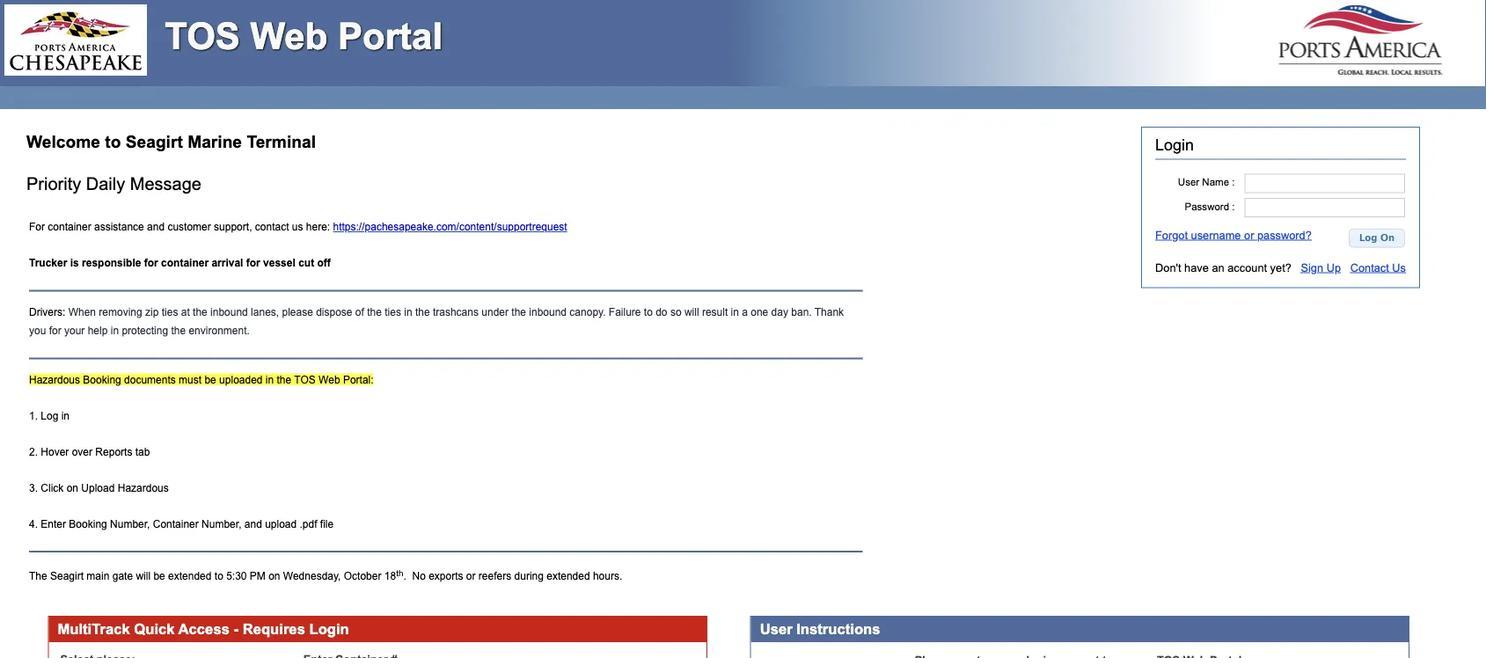 Task type: locate. For each thing, give the bounding box(es) containing it.
you
[[29, 325, 46, 337]]

log left 'on'
[[1360, 232, 1378, 244]]

multitrack
[[58, 621, 130, 638]]

on right pm on the left of the page
[[269, 570, 280, 582]]

be right "must" on the bottom left
[[205, 374, 216, 386]]

and left customer
[[147, 221, 165, 233]]

seagirt inside the seagirt main gate will be extended to 5:30 pm on wednesday, october 18 th .  no exports or reefers during extended hours.
[[50, 570, 84, 582]]

log on button
[[1349, 229, 1406, 248]]

contact us link
[[1351, 262, 1406, 274]]

1.
[[29, 410, 38, 422]]

log inside button
[[1360, 232, 1378, 244]]

have
[[1185, 262, 1209, 274]]

0 vertical spatial user
[[1178, 176, 1200, 188]]

0 horizontal spatial extended
[[168, 570, 212, 582]]

0 horizontal spatial seagirt
[[50, 570, 84, 582]]

1 vertical spatial tos
[[294, 374, 316, 386]]

will
[[685, 306, 699, 318], [136, 570, 151, 582]]

the
[[29, 570, 47, 582]]

forgot username or password? link
[[1156, 229, 1312, 241]]

on
[[1381, 232, 1395, 244]]

0 vertical spatial and
[[147, 221, 165, 233]]

hazardous down tab
[[118, 482, 169, 494]]

0 horizontal spatial login
[[309, 621, 349, 638]]

access
[[178, 621, 230, 638]]

0 horizontal spatial hazardous
[[29, 374, 80, 386]]

and left upload
[[244, 518, 262, 530]]

hazardous
[[29, 374, 80, 386], [118, 482, 169, 494]]

wednesday,
[[283, 570, 341, 582]]

log
[[1360, 232, 1378, 244], [41, 410, 58, 422]]

1 horizontal spatial login
[[1156, 136, 1194, 154]]

3.
[[29, 482, 38, 494]]

1 vertical spatial :
[[1232, 201, 1235, 212]]

up
[[1327, 262, 1341, 274]]

1 vertical spatial to
[[644, 306, 653, 318]]

0 horizontal spatial will
[[136, 570, 151, 582]]

be right gate
[[153, 570, 165, 582]]

for right arrival
[[246, 257, 260, 269]]

number,
[[110, 518, 150, 530], [202, 518, 242, 530]]

to inside the seagirt main gate will be extended to 5:30 pm on wednesday, october 18 th .  no exports or reefers during extended hours.
[[215, 570, 223, 582]]

user
[[1178, 176, 1200, 188], [760, 621, 793, 638]]

0 horizontal spatial for
[[49, 325, 61, 337]]

0 horizontal spatial or
[[466, 570, 476, 582]]

None text field
[[1245, 174, 1406, 193]]

login up the user name :
[[1156, 136, 1194, 154]]

0 horizontal spatial container
[[48, 221, 91, 233]]

1 inbound from the left
[[210, 306, 248, 318]]

0 horizontal spatial and
[[147, 221, 165, 233]]

yet?
[[1271, 262, 1292, 274]]

number, right container
[[202, 518, 242, 530]]

support,
[[214, 221, 252, 233]]

tab
[[135, 446, 150, 458]]

1 horizontal spatial container
[[161, 257, 209, 269]]

is
[[70, 257, 79, 269]]

1 vertical spatial on
[[269, 570, 280, 582]]

will right so
[[685, 306, 699, 318]]

result
[[702, 306, 728, 318]]

user instructions
[[760, 621, 881, 638]]

to left 5:30
[[215, 570, 223, 582]]

1. log in
[[29, 410, 70, 422]]

login down the seagirt main gate will be extended to 5:30 pm on wednesday, october 18 th .  no exports or reefers during extended hours.
[[309, 621, 349, 638]]

will right gate
[[136, 570, 151, 582]]

log right 1.
[[41, 410, 58, 422]]

to left do
[[644, 306, 653, 318]]

1 horizontal spatial inbound
[[529, 306, 567, 318]]

lanes,
[[251, 306, 279, 318]]

0 vertical spatial log
[[1360, 232, 1378, 244]]

1 horizontal spatial on
[[269, 570, 280, 582]]

seagirt right the the
[[50, 570, 84, 582]]

in
[[404, 306, 412, 318], [731, 306, 739, 318], [111, 325, 119, 337], [266, 374, 274, 386], [61, 410, 70, 422]]

0 vertical spatial be
[[205, 374, 216, 386]]

0 horizontal spatial number,
[[110, 518, 150, 530]]

1 vertical spatial web
[[319, 374, 340, 386]]

user left name
[[1178, 176, 1200, 188]]

1 horizontal spatial user
[[1178, 176, 1200, 188]]

1 vertical spatial will
[[136, 570, 151, 582]]

0 horizontal spatial user
[[760, 621, 793, 638]]

0 vertical spatial on
[[67, 482, 78, 494]]

web
[[250, 15, 328, 57], [319, 374, 340, 386]]

2 horizontal spatial to
[[644, 306, 653, 318]]

2 horizontal spatial for
[[246, 257, 260, 269]]

on right the click
[[67, 482, 78, 494]]

tos
[[165, 15, 240, 57], [294, 374, 316, 386]]

1 vertical spatial container
[[161, 257, 209, 269]]

1 vertical spatial log
[[41, 410, 58, 422]]

for right responsible
[[144, 257, 158, 269]]

user for user name :
[[1178, 176, 1200, 188]]

0 vertical spatial will
[[685, 306, 699, 318]]

None password field
[[1245, 198, 1406, 217]]

pm
[[250, 570, 266, 582]]

seagirt up message
[[126, 132, 183, 151]]

booking right enter
[[69, 518, 107, 530]]

container
[[153, 518, 199, 530]]

0 vertical spatial :
[[1232, 176, 1235, 188]]

be
[[205, 374, 216, 386], [153, 570, 165, 582]]

user name :
[[1178, 176, 1235, 188]]

or left the reefers
[[466, 570, 476, 582]]

1 horizontal spatial be
[[205, 374, 216, 386]]

2 extended from the left
[[547, 570, 590, 582]]

instructions
[[797, 621, 881, 638]]

ties right of on the top of the page
[[385, 306, 401, 318]]

1 horizontal spatial or
[[1245, 229, 1255, 241]]

the
[[193, 306, 207, 318], [367, 306, 382, 318], [415, 306, 430, 318], [512, 306, 526, 318], [171, 325, 186, 337], [277, 374, 292, 386]]

inbound left canopy.
[[529, 306, 567, 318]]

message
[[130, 174, 202, 194]]

zip
[[145, 306, 159, 318]]

seagirt
[[126, 132, 183, 151], [50, 570, 84, 582]]

1 horizontal spatial ties
[[385, 306, 401, 318]]

1 vertical spatial be
[[153, 570, 165, 582]]

a
[[742, 306, 748, 318]]

1 vertical spatial or
[[466, 570, 476, 582]]

0 horizontal spatial tos
[[165, 15, 240, 57]]

0 vertical spatial hazardous
[[29, 374, 80, 386]]

environment.
[[189, 325, 250, 337]]

drivers:
[[29, 306, 68, 318]]

1 vertical spatial hazardous
[[118, 482, 169, 494]]

to up priority daily message
[[105, 132, 121, 151]]

0 horizontal spatial inbound
[[210, 306, 248, 318]]

enter
[[41, 518, 66, 530]]

booking left documents
[[83, 374, 121, 386]]

user left "instructions"
[[760, 621, 793, 638]]

for right "you"
[[49, 325, 61, 337]]

1 horizontal spatial seagirt
[[126, 132, 183, 151]]

hover
[[41, 446, 69, 458]]

1 vertical spatial seagirt
[[50, 570, 84, 582]]

container down customer
[[161, 257, 209, 269]]

container right for
[[48, 221, 91, 233]]

0 vertical spatial to
[[105, 132, 121, 151]]

0 vertical spatial login
[[1156, 136, 1194, 154]]

2 vertical spatial to
[[215, 570, 223, 582]]

contact us
[[1351, 262, 1406, 274]]

2 : from the top
[[1232, 201, 1235, 212]]

4. enter booking number, container number, and upload .pdf file
[[29, 518, 334, 530]]

ban.
[[792, 306, 812, 318]]

be inside the seagirt main gate will be extended to 5:30 pm on wednesday, october 18 th .  no exports or reefers during extended hours.
[[153, 570, 165, 582]]

file
[[320, 518, 334, 530]]

and
[[147, 221, 165, 233], [244, 518, 262, 530]]

ties left at
[[162, 306, 178, 318]]

1 vertical spatial and
[[244, 518, 262, 530]]

will inside when removing zip ties at the inbound lanes, please dispose of the ties in the trashcans under the inbound canopy. failure to do so will result in a one day ban. thank you for your help in protecting the environment.
[[685, 306, 699, 318]]

0 vertical spatial container
[[48, 221, 91, 233]]

login
[[1156, 136, 1194, 154], [309, 621, 349, 638]]

: right name
[[1232, 176, 1235, 188]]

password?
[[1258, 229, 1312, 241]]

forgot
[[1156, 229, 1188, 241]]

inbound
[[210, 306, 248, 318], [529, 306, 567, 318]]

multitrack quick access - requires login
[[58, 621, 349, 638]]

1 horizontal spatial number,
[[202, 518, 242, 530]]

priority daily message
[[26, 174, 211, 194]]

during
[[514, 570, 544, 582]]

1 horizontal spatial and
[[244, 518, 262, 530]]

1 horizontal spatial extended
[[547, 570, 590, 582]]

on
[[67, 482, 78, 494], [269, 570, 280, 582]]

inbound up environment.
[[210, 306, 248, 318]]

0 horizontal spatial to
[[105, 132, 121, 151]]

number, left container
[[110, 518, 150, 530]]

1 horizontal spatial to
[[215, 570, 223, 582]]

contact
[[1351, 262, 1390, 274]]

the seagirt main gate will be extended to 5:30 pm on wednesday, october 18 th .  no exports or reefers during extended hours.
[[29, 568, 628, 582]]

one
[[751, 306, 769, 318]]

1 horizontal spatial will
[[685, 306, 699, 318]]

extended right during
[[547, 570, 590, 582]]

: right the password
[[1232, 201, 1235, 212]]

trucker
[[29, 257, 67, 269]]

booking
[[83, 374, 121, 386], [69, 518, 107, 530]]

0 horizontal spatial be
[[153, 570, 165, 582]]

protecting
[[122, 325, 168, 337]]

0 vertical spatial web
[[250, 15, 328, 57]]

1 horizontal spatial for
[[144, 257, 158, 269]]

terminal
[[247, 132, 316, 151]]

1 horizontal spatial log
[[1360, 232, 1378, 244]]

do
[[656, 306, 668, 318]]

0 horizontal spatial ties
[[162, 306, 178, 318]]

extended left 5:30
[[168, 570, 212, 582]]

hazardous up 1. log in
[[29, 374, 80, 386]]

1 vertical spatial user
[[760, 621, 793, 638]]

or up don't have an account yet? sign up
[[1245, 229, 1255, 241]]

removing
[[99, 306, 142, 318]]

cut
[[298, 257, 314, 269]]



Task type: vqa. For each thing, say whether or not it's contained in the screenshot.
marine
yes



Task type: describe. For each thing, give the bounding box(es) containing it.
5:30
[[226, 570, 247, 582]]

hours.
[[593, 570, 623, 582]]

gate
[[112, 570, 133, 582]]

for
[[29, 221, 45, 233]]

3. click on upload hazardous
[[29, 482, 169, 494]]

exports
[[429, 570, 463, 582]]

welcome
[[26, 132, 100, 151]]

of
[[355, 306, 364, 318]]

1 ties from the left
[[162, 306, 178, 318]]

user for user instructions
[[760, 621, 793, 638]]

0 horizontal spatial on
[[67, 482, 78, 494]]

contact
[[255, 221, 289, 233]]

the left trashcans
[[415, 306, 430, 318]]

welcome to seagirt marine terminal
[[26, 132, 316, 151]]

1 number, from the left
[[110, 518, 150, 530]]

sign up link
[[1301, 262, 1341, 274]]

https://pachesapeake.com/content/supportrequest link
[[333, 221, 567, 233]]

0 vertical spatial or
[[1245, 229, 1255, 241]]

in right 1.
[[61, 410, 70, 422]]

don't have an account yet? sign up
[[1156, 262, 1341, 274]]

dispose
[[316, 306, 353, 318]]

when removing zip ties at the inbound lanes, please dispose of the ties in the trashcans under the inbound canopy. failure to do so will result in a one day ban. thank you for your help in protecting the environment.
[[29, 306, 844, 337]]

main
[[87, 570, 109, 582]]

2 number, from the left
[[202, 518, 242, 530]]

october
[[344, 570, 382, 582]]

2 ties from the left
[[385, 306, 401, 318]]

in left a
[[731, 306, 739, 318]]

the right under
[[512, 306, 526, 318]]

the right uploaded
[[277, 374, 292, 386]]

when
[[68, 306, 96, 318]]

under
[[482, 306, 509, 318]]

off
[[317, 257, 331, 269]]

over
[[72, 446, 92, 458]]

help
[[88, 325, 108, 337]]

marine
[[188, 132, 242, 151]]

here:
[[306, 221, 330, 233]]

priority
[[26, 174, 81, 194]]

.pdf
[[300, 518, 317, 530]]

1 vertical spatial login
[[309, 621, 349, 638]]

upload
[[81, 482, 115, 494]]

portal:
[[343, 374, 374, 386]]

thank
[[815, 306, 844, 318]]

forgot username or password?
[[1156, 229, 1312, 241]]

4.
[[29, 518, 38, 530]]

reefers
[[479, 570, 512, 582]]

1 extended from the left
[[168, 570, 212, 582]]

https://pachesapeake.com/content/supportrequest
[[333, 221, 567, 233]]

name
[[1203, 176, 1230, 188]]

1 vertical spatial booking
[[69, 518, 107, 530]]

day
[[772, 306, 789, 318]]

0 vertical spatial tos
[[165, 15, 240, 57]]

on inside the seagirt main gate will be extended to 5:30 pm on wednesday, october 18 th .  no exports or reefers during extended hours.
[[269, 570, 280, 582]]

canopy.
[[570, 306, 606, 318]]

-
[[234, 621, 239, 638]]

for inside when removing zip ties at the inbound lanes, please dispose of the ties in the trashcans under the inbound canopy. failure to do so will result in a one day ban. thank you for your help in protecting the environment.
[[49, 325, 61, 337]]

us
[[1393, 262, 1406, 274]]

log on
[[1360, 232, 1395, 244]]

don't
[[1156, 262, 1182, 274]]

customer
[[168, 221, 211, 233]]

18
[[384, 570, 396, 582]]

reports
[[95, 446, 132, 458]]

us
[[292, 221, 303, 233]]

password :
[[1185, 201, 1235, 212]]

the right at
[[193, 306, 207, 318]]

tos web portal
[[165, 15, 443, 57]]

portal
[[338, 15, 443, 57]]

the right of on the top of the page
[[367, 306, 382, 318]]

2 inbound from the left
[[529, 306, 567, 318]]

0 horizontal spatial log
[[41, 410, 58, 422]]

trucker is responsible for container arrival for vessel cut off
[[29, 257, 331, 269]]

0 vertical spatial booking
[[83, 374, 121, 386]]

assistance
[[94, 221, 144, 233]]

sign
[[1301, 262, 1324, 274]]

hazardous booking documents must be uploaded in the tos web portal:
[[29, 374, 374, 386]]

in right help
[[111, 325, 119, 337]]

quick
[[134, 621, 175, 638]]

responsible
[[82, 257, 141, 269]]

arrival
[[212, 257, 243, 269]]

1 horizontal spatial tos
[[294, 374, 316, 386]]

0 vertical spatial seagirt
[[126, 132, 183, 151]]

will inside the seagirt main gate will be extended to 5:30 pm on wednesday, october 18 th .  no exports or reefers during extended hours.
[[136, 570, 151, 582]]

in right uploaded
[[266, 374, 274, 386]]

1 horizontal spatial hazardous
[[118, 482, 169, 494]]

th
[[396, 568, 404, 578]]

in left trashcans
[[404, 306, 412, 318]]

to inside when removing zip ties at the inbound lanes, please dispose of the ties in the trashcans under the inbound canopy. failure to do so will result in a one day ban. thank you for your help in protecting the environment.
[[644, 306, 653, 318]]

1 : from the top
[[1232, 176, 1235, 188]]

or inside the seagirt main gate will be extended to 5:30 pm on wednesday, october 18 th .  no exports or reefers during extended hours.
[[466, 570, 476, 582]]

must
[[179, 374, 202, 386]]

account
[[1228, 262, 1267, 274]]

upload
[[265, 518, 297, 530]]

trashcans
[[433, 306, 479, 318]]

vessel
[[263, 257, 296, 269]]

an
[[1212, 262, 1225, 274]]

click
[[41, 482, 64, 494]]

please
[[282, 306, 313, 318]]

requires
[[243, 621, 305, 638]]

password
[[1185, 201, 1230, 212]]

for container assistance and customer support, contact us here: https://pachesapeake.com/content/supportrequest
[[29, 221, 567, 233]]

failure
[[609, 306, 641, 318]]

the down at
[[171, 325, 186, 337]]



